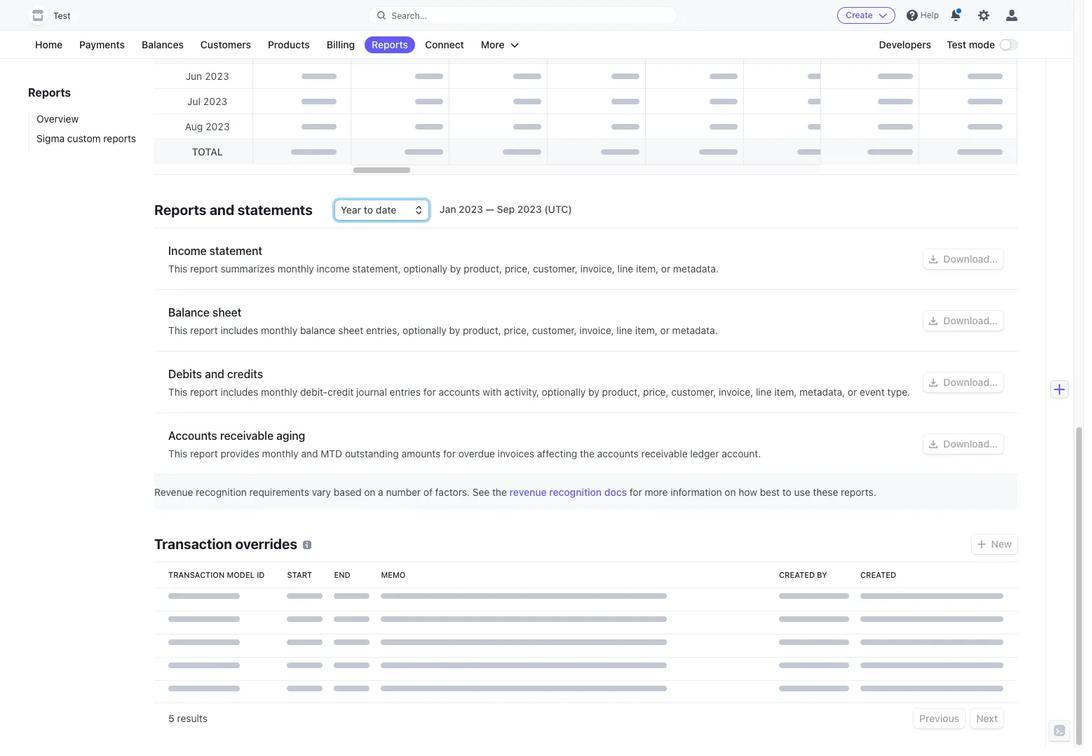 Task type: locate. For each thing, give the bounding box(es) containing it.
for inside debits and credits this report includes monthly debit-credit journal entries for accounts with activity, optionally by product, price, customer, invoice, line item, metadata, or event type.
[[423, 386, 436, 398]]

jun left '2026'
[[911, 19, 931, 31]]

on left a on the left of page
[[364, 487, 375, 499]]

memo
[[381, 571, 406, 580]]

recognition
[[196, 487, 247, 499], [549, 487, 602, 499]]

monthly left balance
[[261, 325, 297, 337]]

report inside the accounts receivable aging this report provides monthly and mtd outstanding amounts for overdue invoices affecting the accounts receivable ledger account.
[[190, 448, 218, 460]]

jul 2023 down search… 'search field'
[[477, 46, 519, 57]]

on
[[364, 487, 375, 499], [725, 487, 736, 499]]

receivable up more
[[641, 448, 688, 460]]

monthly down aging
[[262, 448, 299, 460]]

2 created from the left
[[860, 571, 896, 580]]

3 download… button from the top
[[924, 373, 1003, 393]]

created
[[779, 571, 815, 580], [860, 571, 896, 580]]

test up 'home'
[[53, 11, 71, 21]]

for for accounts receivable aging
[[443, 448, 456, 460]]

total
[[282, 45, 313, 57], [192, 146, 223, 158]]

item, inside debits and credits this report includes monthly debit-credit journal entries for accounts with activity, optionally by product, price, customer, invoice, line item, metadata, or event type.
[[774, 386, 797, 398]]

created for created by
[[779, 571, 815, 580]]

jun 2023 down "search…"
[[382, 46, 426, 57]]

2 report from the top
[[190, 325, 218, 337]]

of right as
[[895, 19, 909, 31]]

0 vertical spatial svg image
[[929, 255, 938, 264]]

2 vertical spatial and
[[301, 448, 318, 460]]

invoice,
[[580, 263, 615, 275], [580, 325, 614, 337], [719, 386, 753, 398]]

jul down month
[[187, 95, 200, 107]]

1 vertical spatial or
[[660, 325, 670, 337]]

line
[[618, 263, 633, 275], [617, 325, 633, 337], [756, 386, 772, 398]]

0 vertical spatial product,
[[464, 263, 502, 275]]

next
[[976, 713, 998, 725]]

reports up 'income'
[[154, 202, 207, 218]]

transaction down "transaction overrides"
[[168, 571, 225, 580]]

product, inside debits and credits this report includes monthly debit-credit journal entries for accounts with activity, optionally by product, price, customer, invoice, line item, metadata, or event type.
[[602, 386, 640, 398]]

1 horizontal spatial of
[[895, 19, 909, 31]]

product, inside the income statement this report summarizes monthly income statement, optionally by product, price, customer, invoice, line item, or metadata.
[[464, 263, 502, 275]]

optionally inside debits and credits this report includes monthly debit-credit journal entries for accounts with activity, optionally by product, price, customer, invoice, line item, metadata, or event type.
[[542, 386, 586, 398]]

recognition down provides
[[196, 487, 247, 499]]

0 vertical spatial jun
[[911, 19, 931, 31]]

jun 2023 down month
[[186, 70, 229, 82]]

4 download… button from the top
[[924, 435, 1003, 454]]

report down the debits
[[190, 386, 218, 398]]

2 on from the left
[[725, 487, 736, 499]]

download… button for income statement
[[924, 250, 1003, 269]]

0 horizontal spatial sheet
[[212, 306, 242, 319]]

0 vertical spatial item,
[[636, 263, 659, 275]]

and up statement
[[210, 202, 234, 218]]

a
[[378, 487, 383, 499]]

as
[[880, 19, 893, 31]]

0 vertical spatial customer,
[[533, 263, 578, 275]]

previous
[[919, 713, 959, 725]]

reports down "search…"
[[372, 39, 408, 50]]

1 report from the top
[[190, 263, 218, 275]]

1 vertical spatial transaction
[[168, 571, 225, 580]]

report down balance
[[190, 325, 218, 337]]

recognition left docs
[[549, 487, 602, 499]]

jun down "search…"
[[382, 46, 401, 57]]

4 report from the top
[[190, 448, 218, 460]]

receivable up provides
[[220, 430, 274, 442]]

reports link
[[365, 36, 415, 53]]

1 vertical spatial the
[[492, 487, 507, 499]]

1 horizontal spatial recognition
[[549, 487, 602, 499]]

the right see at bottom
[[492, 487, 507, 499]]

overview
[[36, 113, 79, 125]]

0 vertical spatial or
[[661, 263, 670, 275]]

for right entries
[[423, 386, 436, 398]]

1 horizontal spatial for
[[443, 448, 456, 460]]

0 horizontal spatial sep
[[497, 203, 515, 215]]

help
[[921, 10, 939, 20]]

monthly left income
[[278, 263, 314, 275]]

2 vertical spatial svg image
[[977, 541, 986, 549]]

for inside the accounts receivable aging this report provides monthly and mtd outstanding amounts for overdue invoices affecting the accounts receivable ledger account.
[[443, 448, 456, 460]]

1 horizontal spatial receivable
[[641, 448, 688, 460]]

revenue
[[154, 487, 193, 499]]

mtd
[[321, 448, 342, 460]]

accounts up docs
[[597, 448, 639, 460]]

aug
[[574, 46, 594, 57], [185, 121, 203, 133]]

1 horizontal spatial created
[[860, 571, 896, 580]]

products link
[[261, 36, 317, 53]]

reports
[[372, 39, 408, 50], [28, 86, 71, 99], [154, 202, 207, 218]]

download… button for debits and credits
[[924, 373, 1003, 393]]

transaction for transaction model id
[[168, 571, 225, 580]]

monthly left debit-
[[261, 386, 297, 398]]

help button
[[901, 4, 945, 27]]

2 vertical spatial or
[[848, 386, 857, 398]]

1 horizontal spatial aug 2023
[[574, 46, 619, 57]]

sheet left entries,
[[338, 325, 363, 337]]

0 horizontal spatial jul 2023
[[187, 95, 227, 107]]

download… for balance sheet
[[943, 315, 998, 327]]

jun 2023
[[382, 46, 426, 57], [186, 70, 229, 82]]

1 vertical spatial accounts
[[597, 448, 639, 460]]

1 vertical spatial svg image
[[929, 440, 938, 449]]

accounts
[[168, 430, 217, 442]]

2 vertical spatial for
[[630, 487, 642, 499]]

1 horizontal spatial sheet
[[338, 325, 363, 337]]

2 vertical spatial optionally
[[542, 386, 586, 398]]

this down balance
[[168, 325, 187, 337]]

includes down "credits"
[[221, 386, 258, 398]]

1 horizontal spatial accounts
[[597, 448, 639, 460]]

amounts
[[401, 448, 441, 460]]

1 vertical spatial and
[[205, 368, 224, 381]]

1 created from the left
[[779, 571, 815, 580]]

and for debits
[[205, 368, 224, 381]]

download… for income statement
[[943, 253, 998, 265]]

download… button for balance sheet
[[924, 311, 1003, 331]]

Search… text field
[[369, 7, 676, 24]]

0 horizontal spatial recognition
[[196, 487, 247, 499]]

for right docs
[[630, 487, 642, 499]]

1 vertical spatial customer,
[[532, 325, 577, 337]]

1 horizontal spatial jun
[[382, 46, 401, 57]]

customer, down (utc)
[[533, 263, 578, 275]]

this inside debits and credits this report includes monthly debit-credit journal entries for accounts with activity, optionally by product, price, customer, invoice, line item, metadata, or event type.
[[168, 386, 187, 398]]

svg image
[[929, 379, 938, 387], [929, 440, 938, 449]]

0 vertical spatial and
[[210, 202, 234, 218]]

0 horizontal spatial the
[[492, 487, 507, 499]]

1 vertical spatial jun
[[382, 46, 401, 57]]

2 vertical spatial price,
[[643, 386, 669, 398]]

revenue recognition requirements vary based on a number of factors. see the revenue recognition docs for more information on how best to use these reports.
[[154, 487, 876, 499]]

download… button
[[924, 250, 1003, 269], [924, 311, 1003, 331], [924, 373, 1003, 393], [924, 435, 1003, 454]]

1 vertical spatial sep
[[497, 203, 515, 215]]

1 includes from the top
[[221, 325, 258, 337]]

reports and statements
[[154, 202, 313, 218]]

oct
[[771, 46, 790, 57]]

2 vertical spatial jun
[[186, 70, 202, 82]]

invoice, inside "balance sheet this report includes monthly balance sheet entries, optionally by product, price, customer, invoice, line item, or metadata."
[[580, 325, 614, 337]]

sigma
[[36, 133, 65, 144]]

reports up overview
[[28, 86, 71, 99]]

1 horizontal spatial jul
[[477, 46, 494, 57]]

3 report from the top
[[190, 386, 218, 398]]

customer, up ledger
[[671, 386, 716, 398]]

the inside the accounts receivable aging this report provides monthly and mtd outstanding amounts for overdue invoices affecting the accounts receivable ledger account.
[[580, 448, 595, 460]]

1 vertical spatial jun 2023
[[186, 70, 229, 82]]

2 svg image from the top
[[929, 440, 938, 449]]

accounts left with
[[439, 386, 480, 398]]

and right the debits
[[205, 368, 224, 381]]

0 vertical spatial the
[[580, 448, 595, 460]]

2 vertical spatial invoice,
[[719, 386, 753, 398]]

0 vertical spatial includes
[[221, 325, 258, 337]]

or
[[661, 263, 670, 275], [660, 325, 670, 337], [848, 386, 857, 398]]

optionally right entries,
[[403, 325, 447, 337]]

reports.
[[841, 487, 876, 499]]

of left factors.
[[423, 487, 433, 499]]

1 svg image from the top
[[929, 379, 938, 387]]

report inside the income statement this report summarizes monthly income statement, optionally by product, price, customer, invoice, line item, or metadata.
[[190, 263, 218, 275]]

aging
[[276, 430, 305, 442]]

0 vertical spatial line
[[618, 263, 633, 275]]

0 vertical spatial test
[[53, 11, 71, 21]]

1 vertical spatial aug 2023
[[185, 121, 230, 133]]

price, inside "balance sheet this report includes monthly balance sheet entries, optionally by product, price, customer, invoice, line item, or metadata."
[[504, 325, 529, 337]]

for
[[423, 386, 436, 398], [443, 448, 456, 460], [630, 487, 642, 499]]

connect
[[425, 39, 464, 50]]

2 download… button from the top
[[924, 311, 1003, 331]]

0 horizontal spatial created
[[779, 571, 815, 580]]

1 horizontal spatial on
[[725, 487, 736, 499]]

1 vertical spatial for
[[443, 448, 456, 460]]

create
[[846, 10, 873, 20]]

payments
[[79, 39, 125, 50]]

1 vertical spatial svg image
[[929, 317, 938, 325]]

product,
[[464, 263, 502, 275], [463, 325, 501, 337], [602, 386, 640, 398]]

and inside debits and credits this report includes monthly debit-credit journal entries for accounts with activity, optionally by product, price, customer, invoice, line item, metadata, or event type.
[[205, 368, 224, 381]]

1 vertical spatial reports
[[28, 86, 71, 99]]

this down 'income'
[[168, 263, 187, 275]]

0 horizontal spatial aug 2023
[[185, 121, 230, 133]]

1 horizontal spatial jul 2023
[[477, 46, 519, 57]]

includes up "credits"
[[221, 325, 258, 337]]

0 vertical spatial invoice,
[[580, 263, 615, 275]]

billed
[[236, 19, 269, 31]]

sheet right balance
[[212, 306, 242, 319]]

3 this from the top
[[168, 386, 187, 398]]

download… for accounts receivable aging
[[943, 438, 998, 450]]

optionally right statement,
[[403, 263, 447, 275]]

for left overdue on the bottom left of page
[[443, 448, 456, 460]]

0 vertical spatial transaction
[[154, 536, 232, 553]]

0 horizontal spatial on
[[364, 487, 375, 499]]

1 vertical spatial of
[[423, 487, 433, 499]]

and left mtd at the bottom of page
[[301, 448, 318, 460]]

2 vertical spatial line
[[756, 386, 772, 398]]

2 horizontal spatial jun
[[911, 19, 931, 31]]

and inside the accounts receivable aging this report provides monthly and mtd outstanding amounts for overdue invoices affecting the accounts receivable ledger account.
[[301, 448, 318, 460]]

0 vertical spatial aug 2023
[[574, 46, 619, 57]]

optionally inside "balance sheet this report includes monthly balance sheet entries, optionally by product, price, customer, invoice, line item, or metadata."
[[403, 325, 447, 337]]

this down accounts
[[168, 448, 187, 460]]

transaction for transaction overrides
[[154, 536, 232, 553]]

optionally
[[403, 263, 447, 275], [403, 325, 447, 337], [542, 386, 586, 398]]

1 vertical spatial optionally
[[403, 325, 447, 337]]

item, inside "balance sheet this report includes monthly balance sheet entries, optionally by product, price, customer, invoice, line item, or metadata."
[[635, 325, 658, 337]]

jun down month
[[186, 70, 202, 82]]

this inside "balance sheet this report includes monthly balance sheet entries, optionally by product, price, customer, invoice, line item, or metadata."
[[168, 325, 187, 337]]

jul right connect link at left
[[477, 46, 494, 57]]

these
[[813, 487, 838, 499]]

recognized
[[554, 19, 617, 31], [842, 45, 906, 57]]

debit-
[[300, 386, 328, 398]]

1 download… from the top
[[943, 253, 998, 265]]

1 vertical spatial metadata.
[[672, 325, 718, 337]]

jul 2023 down month
[[187, 95, 227, 107]]

0 vertical spatial total
[[282, 45, 313, 57]]

1 this from the top
[[168, 263, 187, 275]]

svg image inside new "button"
[[977, 541, 986, 549]]

—
[[486, 203, 494, 215]]

1 vertical spatial aug
[[185, 121, 203, 133]]

sep
[[673, 46, 691, 57], [497, 203, 515, 215]]

report down 'income'
[[190, 263, 218, 275]]

home
[[35, 39, 62, 50]]

1 vertical spatial includes
[[221, 386, 258, 398]]

1 vertical spatial test
[[947, 39, 966, 50]]

2 vertical spatial product,
[[602, 386, 640, 398]]

1 download… button from the top
[[924, 250, 1003, 269]]

0 horizontal spatial jul
[[187, 95, 200, 107]]

number
[[386, 487, 421, 499]]

report down accounts
[[190, 448, 218, 460]]

provides
[[221, 448, 259, 460]]

2 includes from the top
[[221, 386, 258, 398]]

metadata.
[[673, 263, 719, 275], [672, 325, 718, 337]]

search…
[[392, 10, 427, 21]]

Search… search field
[[369, 7, 676, 24]]

download…
[[943, 253, 998, 265], [943, 315, 998, 327], [943, 377, 998, 388], [943, 438, 998, 450]]

test down '2026'
[[947, 39, 966, 50]]

includes inside "balance sheet this report includes monthly balance sheet entries, optionally by product, price, customer, invoice, line item, or metadata."
[[221, 325, 258, 337]]

0 vertical spatial accounts
[[439, 386, 480, 398]]

0 horizontal spatial aug
[[185, 121, 203, 133]]

3 download… from the top
[[943, 377, 998, 388]]

invoice, inside debits and credits this report includes monthly debit-credit journal entries for accounts with activity, optionally by product, price, customer, invoice, line item, metadata, or event type.
[[719, 386, 753, 398]]

1 horizontal spatial jun 2023
[[382, 46, 426, 57]]

aug 2023
[[574, 46, 619, 57], [185, 121, 230, 133]]

0 horizontal spatial receivable
[[220, 430, 274, 442]]

entries,
[[366, 325, 400, 337]]

2 vertical spatial customer,
[[671, 386, 716, 398]]

1 vertical spatial total
[[192, 146, 223, 158]]

event
[[860, 386, 885, 398]]

customer,
[[533, 263, 578, 275], [532, 325, 577, 337], [671, 386, 716, 398]]

best
[[760, 487, 780, 499]]

or inside "balance sheet this report includes monthly balance sheet entries, optionally by product, price, customer, invoice, line item, or metadata."
[[660, 325, 670, 337]]

1 vertical spatial item,
[[635, 325, 658, 337]]

0 vertical spatial sep
[[673, 46, 691, 57]]

customer, up debits and credits this report includes monthly debit-credit journal entries for accounts with activity, optionally by product, price, customer, invoice, line item, metadata, or event type.
[[532, 325, 577, 337]]

monthly
[[278, 263, 314, 275], [261, 325, 297, 337], [261, 386, 297, 398], [262, 448, 299, 460]]

total up reports and statements
[[192, 146, 223, 158]]

test inside button
[[53, 11, 71, 21]]

on left how
[[725, 487, 736, 499]]

invoice, inside the income statement this report summarizes monthly income statement, optionally by product, price, customer, invoice, line item, or metadata.
[[580, 263, 615, 275]]

metadata. inside "balance sheet this report includes monthly balance sheet entries, optionally by product, price, customer, invoice, line item, or metadata."
[[672, 325, 718, 337]]

1 vertical spatial product,
[[463, 325, 501, 337]]

the right affecting
[[580, 448, 595, 460]]

type.
[[887, 386, 910, 398]]

accounts inside debits and credits this report includes monthly debit-credit journal entries for accounts with activity, optionally by product, price, customer, invoice, line item, metadata, or event type.
[[439, 386, 480, 398]]

sigma custom reports
[[36, 133, 136, 144]]

this down the debits
[[168, 386, 187, 398]]

4 this from the top
[[168, 448, 187, 460]]

1 horizontal spatial test
[[947, 39, 966, 50]]

optionally right activity,
[[542, 386, 586, 398]]

the
[[580, 448, 595, 460], [492, 487, 507, 499]]

end
[[334, 571, 350, 580]]

2 vertical spatial item,
[[774, 386, 797, 398]]

price,
[[505, 263, 530, 275], [504, 325, 529, 337], [643, 386, 669, 398]]

0 vertical spatial price,
[[505, 263, 530, 275]]

outstanding
[[345, 448, 399, 460]]

1 horizontal spatial the
[[580, 448, 595, 460]]

overrides
[[235, 536, 297, 553]]

summarizes
[[221, 263, 275, 275]]

transaction up transaction model id
[[154, 536, 232, 553]]

optionally inside the income statement this report summarizes monthly income statement, optionally by product, price, customer, invoice, line item, or metadata.
[[403, 263, 447, 275]]

2 download… from the top
[[943, 315, 998, 327]]

monthly inside "balance sheet this report includes monthly balance sheet entries, optionally by product, price, customer, invoice, line item, or metadata."
[[261, 325, 297, 337]]

0 horizontal spatial test
[[53, 11, 71, 21]]

1 horizontal spatial recognized
[[842, 45, 906, 57]]

accounts
[[439, 386, 480, 398], [597, 448, 639, 460]]

jun
[[911, 19, 931, 31], [382, 46, 401, 57], [186, 70, 202, 82]]

revenue
[[510, 487, 547, 499]]

0 horizontal spatial accounts
[[439, 386, 480, 398]]

2023
[[403, 46, 426, 57], [497, 46, 519, 57], [596, 46, 619, 57], [693, 46, 716, 57], [792, 46, 815, 57], [205, 70, 229, 82], [203, 95, 227, 107], [205, 121, 230, 133], [459, 203, 483, 215], [517, 203, 542, 215]]

4 download… from the top
[[943, 438, 998, 450]]

svg image
[[929, 255, 938, 264], [929, 317, 938, 325], [977, 541, 986, 549]]

of
[[895, 19, 909, 31], [423, 487, 433, 499]]

0 vertical spatial recognized
[[554, 19, 617, 31]]

1 vertical spatial line
[[617, 325, 633, 337]]

2 this from the top
[[168, 325, 187, 337]]

total left billing link
[[282, 45, 313, 57]]

statement
[[209, 245, 262, 257]]



Task type: describe. For each thing, give the bounding box(es) containing it.
new button
[[972, 535, 1018, 555]]

svg image for aging
[[929, 440, 938, 449]]

this inside the accounts receivable aging this report provides monthly and mtd outstanding amounts for overdue invoices affecting the accounts receivable ledger account.
[[168, 448, 187, 460]]

or inside debits and credits this report includes monthly debit-credit journal entries for accounts with activity, optionally by product, price, customer, invoice, line item, metadata, or event type.
[[848, 386, 857, 398]]

requirements
[[249, 487, 309, 499]]

start
[[287, 571, 312, 580]]

vary
[[312, 487, 331, 499]]

test for test mode
[[947, 39, 966, 50]]

docs
[[604, 487, 627, 499]]

1 vertical spatial recognized
[[842, 45, 906, 57]]

previous button
[[914, 710, 965, 729]]

by inside debits and credits this report includes monthly debit-credit journal entries for accounts with activity, optionally by product, price, customer, invoice, line item, metadata, or event type.
[[588, 386, 599, 398]]

for for debits and credits
[[423, 386, 436, 398]]

custom
[[67, 133, 101, 144]]

0 vertical spatial jul
[[477, 46, 494, 57]]

line inside the income statement this report summarizes monthly income statement, optionally by product, price, customer, invoice, line item, or metadata.
[[618, 263, 633, 275]]

developers
[[879, 39, 931, 50]]

credit
[[328, 386, 354, 398]]

transaction model id
[[168, 571, 265, 580]]

debits
[[168, 368, 202, 381]]

products
[[268, 39, 310, 50]]

overdue
[[458, 448, 495, 460]]

create button
[[837, 7, 895, 24]]

0 horizontal spatial reports
[[28, 86, 71, 99]]

customer, inside debits and credits this report includes monthly debit-credit journal entries for accounts with activity, optionally by product, price, customer, invoice, line item, metadata, or event type.
[[671, 386, 716, 398]]

how
[[739, 487, 757, 499]]

price, inside the income statement this report summarizes monthly income statement, optionally by product, price, customer, invoice, line item, or metadata.
[[505, 263, 530, 275]]

0 horizontal spatial of
[[423, 487, 433, 499]]

home link
[[28, 36, 69, 53]]

notifications image
[[950, 10, 961, 21]]

connect link
[[418, 36, 471, 53]]

use
[[794, 487, 810, 499]]

jan
[[440, 203, 456, 215]]

this inside the income statement this report summarizes monthly income statement, optionally by product, price, customer, invoice, line item, or metadata.
[[168, 263, 187, 275]]

product, inside "balance sheet this report includes monthly balance sheet entries, optionally by product, price, customer, invoice, line item, or metadata."
[[463, 325, 501, 337]]

jan 2023 — sep 2023 (utc)
[[440, 203, 572, 215]]

mode
[[969, 39, 995, 50]]

monthly inside the accounts receivable aging this report provides monthly and mtd outstanding amounts for overdue invoices affecting the accounts receivable ledger account.
[[262, 448, 299, 460]]

more button
[[474, 36, 526, 53]]

line inside "balance sheet this report includes monthly balance sheet entries, optionally by product, price, customer, invoice, line item, or metadata."
[[617, 325, 633, 337]]

1 horizontal spatial sep
[[673, 46, 691, 57]]

report inside "balance sheet this report includes monthly balance sheet entries, optionally by product, price, customer, invoice, line item, or metadata."
[[190, 325, 218, 337]]

payments link
[[72, 36, 132, 53]]

0 horizontal spatial jun 2023
[[186, 70, 229, 82]]

5
[[168, 713, 174, 725]]

2 horizontal spatial for
[[630, 487, 642, 499]]

model
[[227, 571, 255, 580]]

line inside debits and credits this report includes monthly debit-credit journal entries for accounts with activity, optionally by product, price, customer, invoice, line item, metadata, or event type.
[[756, 386, 772, 398]]

balances
[[142, 39, 184, 50]]

accounts receivable aging this report provides monthly and mtd outstanding amounts for overdue invoices affecting the accounts receivable ledger account.
[[168, 430, 761, 460]]

monthly inside the income statement this report summarizes monthly income statement, optionally by product, price, customer, invoice, line item, or metadata.
[[278, 263, 314, 275]]

test for test
[[53, 11, 71, 21]]

results
[[177, 713, 208, 725]]

information
[[671, 487, 722, 499]]

download… for debits and credits
[[943, 377, 998, 388]]

customers
[[201, 39, 251, 50]]

created by
[[779, 571, 827, 580]]

sigma custom reports link
[[28, 132, 140, 146]]

by inside the income statement this report summarizes monthly income statement, optionally by product, price, customer, invoice, line item, or metadata.
[[450, 263, 461, 275]]

or inside the income statement this report summarizes monthly income statement, optionally by product, price, customer, invoice, line item, or metadata.
[[661, 263, 670, 275]]

next button
[[971, 710, 1003, 729]]

1 recognition from the left
[[196, 487, 247, 499]]

1 vertical spatial jul
[[187, 95, 200, 107]]

test mode
[[947, 39, 995, 50]]

2 recognition from the left
[[549, 487, 602, 499]]

based
[[334, 487, 361, 499]]

created for created
[[860, 571, 896, 580]]

remaining
[[936, 45, 991, 57]]

0 vertical spatial sheet
[[212, 306, 242, 319]]

test button
[[28, 6, 85, 25]]

reports
[[103, 133, 136, 144]]

0 vertical spatial aug
[[574, 46, 594, 57]]

metadata. inside the income statement this report summarizes monthly income statement, optionally by product, price, customer, invoice, line item, or metadata.
[[673, 263, 719, 275]]

oct 2023
[[771, 46, 815, 57]]

debits and credits this report includes monthly debit-credit journal entries for accounts with activity, optionally by product, price, customer, invoice, line item, metadata, or event type.
[[168, 368, 910, 398]]

credits
[[227, 368, 263, 381]]

item, inside the income statement this report summarizes monthly income statement, optionally by product, price, customer, invoice, line item, or metadata.
[[636, 263, 659, 275]]

accounts inside the accounts receivable aging this report provides monthly and mtd outstanding amounts for overdue invoices affecting the accounts receivable ledger account.
[[597, 448, 639, 460]]

svg image for transaction overrides
[[977, 541, 986, 549]]

developers link
[[872, 36, 938, 53]]

and for reports
[[210, 202, 234, 218]]

by inside "balance sheet this report includes monthly balance sheet entries, optionally by product, price, customer, invoice, line item, or metadata."
[[449, 325, 460, 337]]

affecting
[[537, 448, 577, 460]]

1 vertical spatial sheet
[[338, 325, 363, 337]]

1 on from the left
[[364, 487, 375, 499]]

month
[[189, 45, 226, 57]]

id
[[257, 571, 265, 580]]

income statement this report summarizes monthly income statement, optionally by product, price, customer, invoice, line item, or metadata.
[[168, 245, 719, 275]]

customer, inside the income statement this report summarizes monthly income statement, optionally by product, price, customer, invoice, line item, or metadata.
[[533, 263, 578, 275]]

see
[[472, 487, 490, 499]]

more
[[481, 39, 505, 50]]

billing
[[327, 39, 355, 50]]

customers link
[[193, 36, 258, 53]]

customer, inside "balance sheet this report includes monthly balance sheet entries, optionally by product, price, customer, invoice, line item, or metadata."
[[532, 325, 577, 337]]

balance
[[300, 325, 336, 337]]

journal
[[356, 386, 387, 398]]

0 vertical spatial jun 2023
[[382, 46, 426, 57]]

balance
[[168, 306, 210, 319]]

income
[[317, 263, 350, 275]]

ledger
[[690, 448, 719, 460]]

svg image for income statement
[[929, 255, 938, 264]]

svg image for balance sheet
[[929, 317, 938, 325]]

statements
[[237, 202, 313, 218]]

1 horizontal spatial reports
[[154, 202, 207, 218]]

report inside debits and credits this report includes monthly debit-credit journal entries for accounts with activity, optionally by product, price, customer, invoice, line item, metadata, or event type.
[[190, 386, 218, 398]]

balances link
[[135, 36, 191, 53]]

price, inside debits and credits this report includes monthly debit-credit journal entries for accounts with activity, optionally by product, price, customer, invoice, line item, metadata, or event type.
[[643, 386, 669, 398]]

overview link
[[28, 112, 140, 126]]

2026
[[934, 19, 958, 31]]

to
[[782, 487, 792, 499]]

monthly inside debits and credits this report includes monthly debit-credit journal entries for accounts with activity, optionally by product, price, customer, invoice, line item, metadata, or event type.
[[261, 386, 297, 398]]

1 vertical spatial jul 2023
[[187, 95, 227, 107]]

as of jun 2026
[[880, 19, 958, 31]]

download… button for accounts receivable aging
[[924, 435, 1003, 454]]

activity,
[[504, 386, 539, 398]]

0 vertical spatial of
[[895, 19, 909, 31]]

0 horizontal spatial recognized
[[554, 19, 617, 31]]

invoices
[[498, 448, 534, 460]]

0 horizontal spatial jun
[[186, 70, 202, 82]]

0 horizontal spatial total
[[192, 146, 223, 158]]

svg image for credits
[[929, 379, 938, 387]]

includes inside debits and credits this report includes monthly debit-credit journal entries for accounts with activity, optionally by product, price, customer, invoice, line item, metadata, or event type.
[[221, 386, 258, 398]]

0 vertical spatial reports
[[372, 39, 408, 50]]

new
[[991, 539, 1012, 550]]

with
[[483, 386, 502, 398]]

billing link
[[320, 36, 362, 53]]

metadata,
[[800, 386, 845, 398]]

transaction overrides
[[154, 536, 297, 553]]

income
[[168, 245, 207, 257]]

sep 2023
[[673, 46, 716, 57]]



Task type: vqa. For each thing, say whether or not it's contained in the screenshot.
item, within the Debits And Credits This Report Includes Monthly Debit-Credit Journal Entries For Accounts With Activity, Optionally By Product, Price, Customer, Invoice, Line Item, Metadata, Or Event Type.
yes



